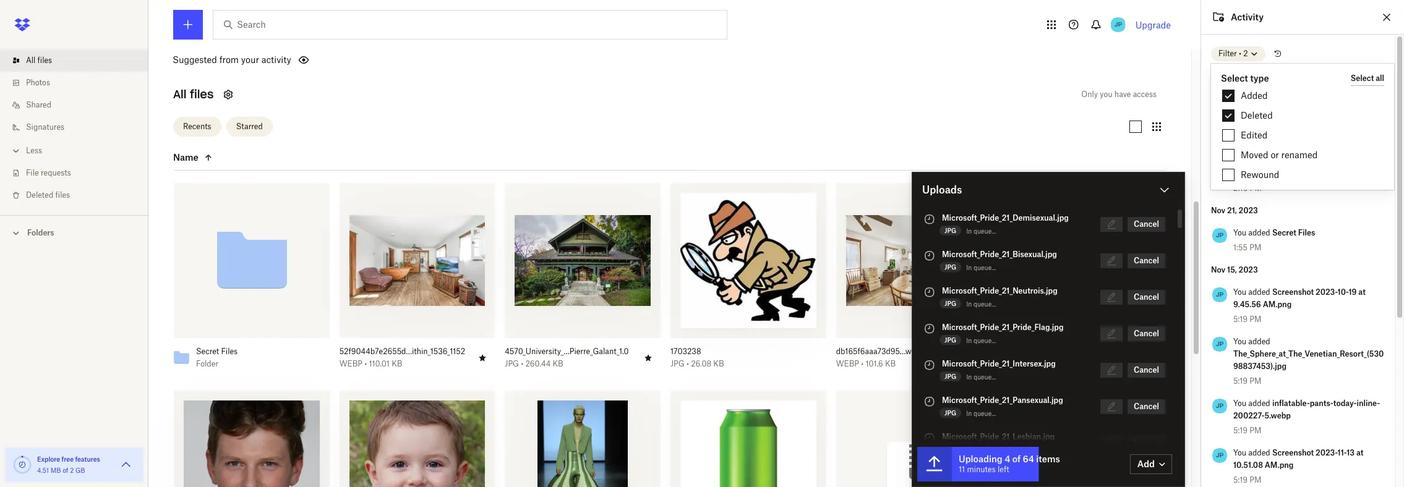Task type: describe. For each thing, give the bounding box(es) containing it.
1703238
[[670, 347, 701, 356]]

free
[[62, 456, 74, 463]]

uploads alert
[[912, 172, 1185, 487]]

mb inside file, dev-build (1).zip row
[[1044, 360, 1057, 369]]

file, 1703238.jpg row
[[666, 183, 826, 378]]

queue... for microsoft_pride_21_intersex.jpg
[[974, 374, 996, 381]]

added checkbox item
[[1211, 86, 1394, 106]]

edited
[[1241, 130, 1268, 140]]

101.69
[[1020, 360, 1042, 369]]

5 upload pending image from the top
[[922, 431, 937, 446]]

file, dev-build (1).zip row
[[997, 183, 1157, 378]]

2:11
[[1233, 147, 1246, 156]]

signatures link
[[10, 116, 148, 139]]

microsoft_pride_21_intersex.jpg
[[942, 359, 1056, 369]]

file, 4570_university_ave____pierre_galant_1.0.jpg row
[[500, 183, 661, 378]]

microsoft_pride.zip
[[1272, 169, 1342, 178]]

21,
[[1227, 206, 1237, 215]]

upload pending image for microsoft_pride_21_neutrois.jpg
[[922, 285, 937, 300]]

in queue... for microsoft_pride_21_bisexual.jpg
[[966, 264, 996, 272]]

added inside you added secret files 1:55 pm
[[1248, 228, 1270, 238]]

jpg for microsoft_pride_21_demisexual.jpg
[[944, 227, 956, 234]]

files for deleted files link
[[55, 191, 70, 200]]

file, screenshot 2023-10-19 at 9.45.56 am.png row
[[1002, 391, 1157, 487]]

2:12
[[1233, 109, 1247, 119]]

52f9044b7e2655d…ithin_1536_1152 button
[[339, 347, 468, 357]]

uploading file image
[[917, 447, 952, 482]]

folder inside folder • dropbox button
[[197, 49, 220, 58]]

microsoft_pride_21_bisexual.jpg
[[942, 250, 1057, 259]]

you added for 10.51.08
[[1233, 448, 1272, 458]]

1 vertical spatial all files
[[173, 87, 214, 101]]

signatures
[[26, 122, 64, 132]]

in queue... for microsoft_pride_21_demisexual.jpg
[[966, 228, 996, 235]]

in for microsoft_pride_21_bisexual.jpg
[[966, 264, 972, 272]]

you
[[1100, 89, 1112, 99]]

7 added from the top
[[1248, 399, 1270, 408]]

deleted for deleted
[[1241, 110, 1273, 121]]

all
[[1376, 73, 1384, 83]]

10-
[[1338, 288, 1349, 297]]

52f9044b7e2655d…ithin_1536_1152
[[339, 347, 465, 356]]

microsoft_pride_21_lesbian.jpg cancel
[[942, 432, 1159, 448]]

rewind this folder image
[[1273, 49, 1283, 59]]

db165f6aaa73d95…within_1536_1152
[[836, 347, 965, 356]]

dropbox for folder • dropbox
[[226, 49, 256, 58]]

secret files folder
[[196, 347, 238, 369]]

in for microsoft_pride_21_pansexual.jpg
[[966, 410, 972, 418]]

zip
[[1002, 360, 1013, 369]]

• inside button
[[311, 49, 313, 58]]

file, db165f6aaa73d95c9004256537e7037b-uncropped_scaled_within_1536_1152.webp row
[[831, 183, 992, 378]]

• inside 1703238 jpg • 26.08 kb
[[687, 360, 689, 369]]

all inside list item
[[26, 56, 35, 65]]

db165f6aaa73d95…within_1536_1152 button
[[836, 347, 965, 357]]

200227-
[[1233, 411, 1265, 421]]

26.08
[[691, 360, 711, 369]]

pm inside you added microsoft_pride.zip 2:10 pm
[[1250, 184, 1262, 193]]

deleted files
[[26, 191, 70, 200]]

2023- for 10-
[[1316, 288, 1338, 297]]

uploads
[[922, 184, 962, 196]]

kb for webp • 101.6 kb
[[885, 360, 896, 369]]

jpg for microsoft_pride_21_pansexual.jpg
[[944, 409, 956, 417]]

7 you from the top
[[1233, 399, 1246, 408]]

110.01
[[369, 360, 390, 369]]

5:19 pm for inflatable-pants-today-inline- 200227-5.webp
[[1233, 426, 1261, 435]]

photos
[[26, 78, 50, 87]]

upload pending image for microsoft_pride_21_demisexual.jpg
[[922, 212, 937, 227]]

all files list item
[[0, 49, 148, 72]]

added inside 'you added 2:12 pm'
[[1248, 95, 1270, 104]]

webp for webp • 101.6 kb
[[836, 360, 859, 369]]

jpg for microsoft_pride_21_intersex.jpg
[[944, 373, 956, 380]]

jp
[[1114, 20, 1122, 28]]

add
[[1137, 459, 1155, 469]]

all files inside list item
[[26, 56, 52, 65]]

microsoft_pride_21_lesbian.jpg
[[942, 432, 1055, 442]]

starred
[[236, 122, 263, 131]]

shared
[[26, 100, 51, 109]]

pm down 10.51.08
[[1250, 476, 1261, 485]]

secret inside you added secret files 1:55 pm
[[1272, 228, 1296, 238]]

cancel for microsoft_pride_21_pansexual.jpg
[[1134, 402, 1159, 411]]

jpg inside 4570_university_…pierre_galant_1.0 jpg • 260.44 kb
[[505, 360, 519, 369]]

8 you from the top
[[1233, 448, 1246, 458]]

rewound checkbox item
[[1211, 165, 1394, 185]]

uploading
[[959, 454, 1002, 465]]

pm inside you added 2:11 pm
[[1248, 147, 1260, 156]]

access
[[1133, 89, 1157, 99]]

you added for 9.45.56
[[1233, 288, 1272, 297]]

11-
[[1338, 448, 1347, 458]]

cancel for microsoft_pride_21_pride_flag.jpg
[[1134, 329, 1159, 338]]

close right sidebar image
[[1379, 10, 1394, 24]]

less
[[26, 146, 42, 155]]

photos link
[[10, 72, 148, 94]]

nov 21, 2023
[[1211, 206, 1258, 215]]

you added for 5.webp
[[1233, 399, 1272, 408]]

filter • 2
[[1218, 49, 1248, 58]]

secret files button
[[196, 347, 307, 357]]

queue... for microsoft_pride_21_pride_flag.jpg
[[974, 337, 996, 345]]

microsoft_pride_21_pansexual.jpg
[[942, 396, 1063, 405]]

of inside uploading 4 of 64 items 11 minutes left
[[1012, 454, 1021, 465]]

activity
[[1231, 11, 1264, 22]]

uploading 4 of 64 items 11 minutes left
[[959, 454, 1060, 474]]

files inside secret files folder
[[221, 347, 238, 356]]

folders button
[[0, 223, 148, 242]]

cancel for microsoft_pride_21_demisexual.jpg
[[1134, 220, 1159, 229]]

jpg inside button
[[295, 49, 309, 58]]

uploading file status
[[917, 447, 952, 484]]

you inside you added secret files 1:55 pm
[[1233, 228, 1246, 238]]

• inside db165f6aaa73d95…within_1536_1152 webp • 101.6 kb
[[861, 360, 864, 369]]

added inside you added the_sphere_at_the_venetian_resort_(530 98837453).jpg 5:19 pm
[[1248, 337, 1270, 346]]

explore
[[37, 456, 60, 463]]

select for select all
[[1351, 73, 1374, 83]]

the_sphere_at_the_venetian_resort_(530
[[1233, 349, 1384, 359]]

cancel for microsoft_pride_21_neutrois.jpg
[[1134, 293, 1159, 302]]

starred button
[[226, 117, 273, 137]]

file requests
[[26, 168, 71, 178]]

at for screenshot 2023-11-13 at 10.51.08 am.png
[[1356, 448, 1363, 458]]

type
[[1250, 73, 1269, 84]]

renamed
[[1281, 150, 1318, 160]]

select all
[[1351, 73, 1384, 83]]

260.44
[[525, 360, 551, 369]]

0 vertical spatial 2
[[1243, 49, 1248, 58]]

jpg • dropbox
[[295, 49, 345, 58]]

7 cancel button from the top
[[1128, 436, 1165, 451]]

• inside 52f9044b7e2655d…ithin_1536_1152 webp • 110.01 kb
[[364, 360, 367, 369]]

in for microsoft_pride_21_neutrois.jpg
[[966, 301, 972, 308]]

nov for nov 21, 2023
[[1211, 206, 1225, 215]]

webp for webp • 110.01 kb
[[339, 360, 362, 369]]

folder inside secret files folder
[[196, 360, 218, 369]]

deleted checkbox item
[[1211, 106, 1394, 126]]

5 added from the top
[[1248, 288, 1270, 297]]

added inside you added 2:11 pm
[[1248, 132, 1270, 141]]

98837453).jpg
[[1233, 362, 1287, 371]]

pants-
[[1310, 399, 1333, 408]]

dropbox for jpg • dropbox
[[315, 49, 345, 58]]

in queue... for microsoft_pride_21_intersex.jpg
[[966, 374, 996, 381]]

you added secret files 1:55 pm
[[1233, 228, 1315, 252]]

2:10
[[1233, 184, 1248, 193]]

file requests link
[[10, 162, 148, 184]]

less image
[[10, 145, 22, 157]]

cancel button for microsoft_pride_21_pride_flag.jpg
[[1128, 327, 1165, 341]]

am.png for 9.45.56
[[1263, 300, 1292, 309]]

in for microsoft_pride_21_pride_flag.jpg
[[966, 337, 972, 345]]

microsoft_pride_21_demisexual.jpg
[[942, 213, 1069, 223]]

filter
[[1218, 49, 1237, 58]]

explore free features 4.51 mb of 2 gb
[[37, 456, 100, 474]]

cancel button for microsoft_pride_21_intersex.jpg
[[1128, 363, 1165, 378]]

cancel for microsoft_pride_21_bisexual.jpg
[[1134, 256, 1159, 265]]

activity
[[261, 54, 291, 65]]

gb
[[75, 467, 85, 474]]

screenshot for 9.45.56
[[1272, 288, 1314, 297]]

upgrade link
[[1135, 19, 1171, 30]]

19
[[1349, 288, 1357, 297]]

cancel button for microsoft_pride_21_pansexual.jpg
[[1128, 400, 1165, 414]]

select type
[[1221, 73, 1269, 84]]

Search in folder "Dropbox" text field
[[237, 18, 701, 32]]

2023 for nov 15, 2023
[[1239, 265, 1258, 275]]

suggested
[[173, 54, 217, 65]]

upload pending image for microsoft_pride_21_bisexual.jpg
[[922, 249, 937, 263]]

2023 for nov 21, 2023
[[1239, 206, 1258, 215]]

queue... for microsoft_pride_21_pansexual.jpg
[[974, 410, 996, 418]]

screenshot for 10.51.08
[[1272, 448, 1314, 458]]

pm down 200227-
[[1250, 426, 1261, 435]]

you added 2:11 pm
[[1233, 132, 1272, 156]]



Task type: vqa. For each thing, say whether or not it's contained in the screenshot.
930
no



Task type: locate. For each thing, give the bounding box(es) containing it.
you up 200227-
[[1233, 399, 1246, 408]]

jp button
[[1108, 15, 1128, 35]]

kb down "4570_university_…pierre_galant_1.0"
[[553, 360, 563, 369]]

upload pending image for microsoft_pride_21_intersex.jpg
[[922, 358, 937, 373]]

0 vertical spatial screenshot
[[1272, 288, 1314, 297]]

• right filter
[[1239, 49, 1241, 58]]

2
[[1243, 49, 1248, 58], [70, 467, 74, 474]]

deleted inside list
[[26, 191, 53, 200]]

jpg • dropbox button
[[295, 49, 379, 59]]

in up "microsoft_pride_21_bisexual.jpg"
[[966, 228, 972, 235]]

• left 110.01
[[364, 360, 367, 369]]

2 webp from the left
[[836, 360, 859, 369]]

am.png right 10.51.08
[[1265, 461, 1294, 470]]

upload pending image
[[922, 322, 937, 336], [922, 395, 937, 409]]

jpg
[[295, 49, 309, 58], [944, 227, 956, 234], [944, 263, 956, 271], [944, 300, 956, 307], [944, 336, 956, 344], [505, 360, 519, 369], [670, 360, 685, 369], [944, 373, 956, 380], [944, 409, 956, 417]]

am.png inside screenshot 2023-11-13 at 10.51.08 am.png
[[1265, 461, 1294, 470]]

2 horizontal spatial files
[[190, 87, 214, 101]]

3 in from the top
[[966, 301, 972, 308]]

3 5:19 pm from the top
[[1233, 476, 1261, 485]]

files inside list item
[[37, 56, 52, 65]]

2023- left '13'
[[1316, 448, 1338, 458]]

• right activity
[[311, 49, 313, 58]]

0 vertical spatial am.png
[[1263, 300, 1292, 309]]

you up 10.51.08
[[1233, 448, 1246, 458]]

3 cancel from the top
[[1134, 293, 1159, 302]]

0 vertical spatial secret
[[1272, 228, 1296, 238]]

5 in queue... from the top
[[966, 374, 996, 381]]

files up photos
[[37, 56, 52, 65]]

list containing all files
[[0, 42, 148, 215]]

files for all files link
[[37, 56, 52, 65]]

6 you from the top
[[1233, 337, 1246, 346]]

0 horizontal spatial deleted
[[26, 191, 53, 200]]

7 cancel from the top
[[1134, 439, 1159, 448]]

select
[[1221, 73, 1248, 84], [1351, 73, 1374, 83]]

4 queue... from the top
[[974, 337, 996, 345]]

suggested from your activity
[[173, 54, 291, 65]]

2 queue... from the top
[[974, 264, 996, 272]]

folder • dropbox button
[[197, 49, 264, 59]]

webp left 101.6 on the right bottom
[[836, 360, 859, 369]]

added up the 9.45.56
[[1248, 288, 1270, 297]]

64
[[1023, 454, 1034, 465]]

in down microsoft_pride_21_intersex.jpg
[[966, 374, 972, 381]]

left
[[998, 465, 1009, 474]]

added up moved
[[1248, 132, 1270, 141]]

cancel button
[[1128, 217, 1165, 232], [1128, 254, 1165, 268], [1128, 290, 1165, 305], [1128, 327, 1165, 341], [1128, 363, 1165, 378], [1128, 400, 1165, 414], [1128, 436, 1165, 451]]

at for screenshot 2023-10-19 at 9.45.56 am.png
[[1358, 288, 1366, 297]]

jpg right activity
[[295, 49, 309, 58]]

pm inside 'you added 2:12 pm'
[[1249, 109, 1261, 119]]

at right '13'
[[1356, 448, 1363, 458]]

• inside 4570_university_…pierre_galant_1.0 jpg • 260.44 kb
[[521, 360, 523, 369]]

0 vertical spatial 2023-
[[1316, 288, 1338, 297]]

jpg down microsoft_pride_21_intersex.jpg
[[944, 373, 956, 380]]

you inside 'you added 2:12 pm'
[[1233, 95, 1246, 104]]

5:19 for inflatable-pants-today-inline- 200227-5.webp
[[1233, 426, 1248, 435]]

you inside you added microsoft_pride.zip 2:10 pm
[[1233, 169, 1246, 178]]

jpg for microsoft_pride_21_bisexual.jpg
[[944, 263, 956, 271]]

5:19 down 98837453).jpg
[[1233, 377, 1248, 386]]

added inside you added microsoft_pride.zip 2:10 pm
[[1248, 169, 1270, 178]]

15,
[[1227, 265, 1237, 275]]

add button
[[1130, 455, 1172, 474]]

• left "260.44" on the bottom of the page
[[521, 360, 523, 369]]

deleted inside checkbox item
[[1241, 110, 1273, 121]]

2 5:19 from the top
[[1233, 377, 1248, 386]]

0 horizontal spatial dropbox
[[226, 49, 256, 58]]

1 webp from the left
[[339, 360, 362, 369]]

0 horizontal spatial webp
[[339, 360, 362, 369]]

files
[[37, 56, 52, 65], [190, 87, 214, 101], [55, 191, 70, 200]]

0 vertical spatial 2023
[[1239, 206, 1258, 215]]

added
[[1248, 95, 1270, 104], [1248, 132, 1270, 141], [1248, 169, 1270, 178], [1248, 228, 1270, 238], [1248, 288, 1270, 297], [1248, 337, 1270, 346], [1248, 399, 1270, 408], [1248, 448, 1270, 458]]

from
[[219, 54, 239, 65]]

5 you from the top
[[1233, 288, 1246, 297]]

0 horizontal spatial all files
[[26, 56, 52, 65]]

1 vertical spatial am.png
[[1265, 461, 1294, 470]]

added up 10.51.08
[[1248, 448, 1270, 458]]

secret
[[1272, 228, 1296, 238], [196, 347, 219, 356]]

cancel button for microsoft_pride_21_demisexual.jpg
[[1128, 217, 1165, 232]]

1 horizontal spatial secret
[[1272, 228, 1296, 238]]

1 dropbox from the left
[[226, 49, 256, 58]]

• inside button
[[222, 49, 224, 58]]

3 5:19 from the top
[[1233, 426, 1248, 435]]

upload pending image for microsoft_pride_21_pansexual.jpg
[[922, 395, 937, 409]]

2 right filter
[[1243, 49, 1248, 58]]

secret inside secret files folder
[[196, 347, 219, 356]]

1 you from the top
[[1233, 95, 1246, 104]]

5:19 down 10.51.08
[[1233, 476, 1248, 485]]

zip • 101.69 mb
[[1002, 360, 1057, 369]]

1 upload pending image from the top
[[922, 212, 937, 227]]

5:19 pm for screenshot 2023-10-19 at 9.45.56 am.png
[[1233, 315, 1261, 324]]

queue... for microsoft_pride_21_bisexual.jpg
[[974, 264, 996, 272]]

folder • dropbox
[[197, 49, 256, 58]]

in down microsoft_pride_21_pride_flag.jpg
[[966, 337, 972, 345]]

6 in queue... from the top
[[966, 410, 996, 418]]

3 kb from the left
[[713, 360, 724, 369]]

nov left 15,
[[1211, 265, 1225, 275]]

1 cancel from the top
[[1134, 220, 1159, 229]]

1 vertical spatial 2
[[70, 467, 74, 474]]

0 vertical spatial upload pending image
[[922, 322, 937, 336]]

3 you from the top
[[1233, 169, 1246, 178]]

file, download (1).jpeg row
[[174, 391, 329, 487]]

1 horizontal spatial deleted
[[1241, 110, 1273, 121]]

1 5:19 from the top
[[1233, 315, 1248, 324]]

kb for jpg • 260.44 kb
[[553, 360, 563, 369]]

1:55
[[1233, 243, 1248, 252]]

0 horizontal spatial mb
[[51, 467, 61, 474]]

select for select type
[[1221, 73, 1248, 84]]

2 inside explore free features 4.51 mb of 2 gb
[[70, 467, 74, 474]]

1 horizontal spatial dropbox
[[315, 49, 345, 58]]

3 queue... from the top
[[974, 301, 996, 308]]

4 cancel from the top
[[1134, 329, 1159, 338]]

•
[[1239, 49, 1241, 58], [222, 49, 224, 58], [311, 49, 313, 58], [364, 360, 367, 369], [521, 360, 523, 369], [687, 360, 689, 369], [861, 360, 864, 369], [1015, 360, 1018, 369]]

4 5:19 from the top
[[1233, 476, 1248, 485]]

0 vertical spatial of
[[1012, 454, 1021, 465]]

3 cancel button from the top
[[1128, 290, 1165, 305]]

4570_university_…pierre_galant_1.0
[[505, 347, 629, 356]]

2023 right the 21,
[[1239, 206, 1258, 215]]

1 vertical spatial at
[[1356, 448, 1363, 458]]

in queue... down microsoft_pride_21_demisexual.jpg
[[966, 228, 996, 235]]

5.webp
[[1265, 411, 1291, 421]]

in queue... down microsoft_pride_21_intersex.jpg
[[966, 374, 996, 381]]

features
[[75, 456, 100, 463]]

1 vertical spatial 5:19 pm
[[1233, 426, 1261, 435]]

queue... for microsoft_pride_21_demisexual.jpg
[[974, 228, 996, 235]]

jpg down the uploads
[[944, 227, 956, 234]]

folder
[[197, 49, 220, 58], [196, 360, 218, 369]]

3 upload pending image from the top
[[922, 285, 937, 300]]

1 select from the left
[[1221, 73, 1248, 84]]

1 vertical spatial 2023-
[[1316, 448, 1338, 458]]

2 vertical spatial files
[[55, 191, 70, 200]]

5:19 pm down 10.51.08
[[1233, 476, 1261, 485]]

2 added from the top
[[1248, 132, 1270, 141]]

today-
[[1333, 399, 1357, 408]]

upload pending image for microsoft_pride_21_pride_flag.jpg
[[922, 322, 937, 336]]

you up 2:12
[[1233, 95, 1246, 104]]

in queue... for microsoft_pride_21_pansexual.jpg
[[966, 410, 996, 418]]

your
[[241, 54, 259, 65]]

queue... down "microsoft_pride_21_bisexual.jpg"
[[974, 264, 996, 272]]

all up photos
[[26, 56, 35, 65]]

edited checkbox item
[[1211, 126, 1394, 145]]

deleted down the file
[[26, 191, 53, 200]]

2 vertical spatial 5:19 pm
[[1233, 476, 1261, 485]]

1 you added from the top
[[1233, 288, 1272, 297]]

2 kb from the left
[[553, 360, 563, 369]]

1 cancel button from the top
[[1128, 217, 1165, 232]]

2023- inside screenshot 2023-11-13 at 10.51.08 am.png
[[1316, 448, 1338, 458]]

dropbox inside button
[[315, 49, 345, 58]]

1 5:19 pm from the top
[[1233, 315, 1261, 324]]

1 horizontal spatial all files
[[173, 87, 214, 101]]

inline-
[[1357, 399, 1380, 408]]

at inside the screenshot 2023-10-19 at 9.45.56 am.png
[[1358, 288, 1366, 297]]

jpg down microsoft_pride_21_neutrois.jpg
[[944, 300, 956, 307]]

added down moved
[[1248, 169, 1270, 178]]

1 horizontal spatial all
[[173, 87, 186, 101]]

2 you added from the top
[[1233, 399, 1272, 408]]

list
[[0, 42, 148, 215]]

am.png inside the screenshot 2023-10-19 at 9.45.56 am.png
[[1263, 300, 1292, 309]]

52f9044b7e2655d…ithin_1536_1152 webp • 110.01 kb
[[339, 347, 465, 369]]

2 2023- from the top
[[1316, 448, 1338, 458]]

6 cancel button from the top
[[1128, 400, 1165, 414]]

mb right 4.51 at the bottom
[[51, 467, 61, 474]]

inflatable-
[[1272, 399, 1310, 408]]

files up recents
[[190, 87, 214, 101]]

0 vertical spatial files
[[37, 56, 52, 65]]

1 kb from the left
[[392, 360, 402, 369]]

jpg for microsoft_pride_21_neutrois.jpg
[[944, 300, 956, 307]]

jpg left "260.44" on the bottom of the page
[[505, 360, 519, 369]]

pm down 98837453).jpg
[[1250, 377, 1261, 386]]

mb right 101.69
[[1044, 360, 1057, 369]]

queue... down microsoft_pride_21_pride_flag.jpg
[[974, 337, 996, 345]]

1 upload pending image from the top
[[922, 322, 937, 336]]

moved or renamed checkbox item
[[1211, 145, 1394, 165]]

deleted
[[1241, 110, 1273, 121], [26, 191, 53, 200]]

pm inside you added the_sphere_at_the_venetian_resort_(530 98837453).jpg 5:19 pm
[[1250, 377, 1261, 386]]

added up 98837453).jpg
[[1248, 337, 1270, 346]]

microsoft_pride_21_neutrois.jpg
[[942, 286, 1058, 296]]

in queue... down "microsoft_pride_21_pansexual.jpg"
[[966, 410, 996, 418]]

4570_university_…pierre_galant_1.0 button
[[505, 347, 633, 357]]

jpg up the db165f6aaa73d95…within_1536_1152
[[944, 336, 956, 344]]

name
[[173, 152, 198, 163]]

in queue... down microsoft_pride_21_pride_flag.jpg
[[966, 337, 996, 345]]

files inside you added secret files 1:55 pm
[[1298, 228, 1315, 238]]

webp inside db165f6aaa73d95…within_1536_1152 webp • 101.6 kb
[[836, 360, 859, 369]]

1 vertical spatial you added
[[1233, 399, 1272, 408]]

am.png right the 9.45.56
[[1263, 300, 1292, 309]]

0 vertical spatial nov
[[1211, 206, 1225, 215]]

0 vertical spatial mb
[[1044, 360, 1057, 369]]

1 horizontal spatial 2
[[1243, 49, 1248, 58]]

select all button
[[1351, 71, 1384, 86]]

queue... down "microsoft_pride_21_pansexual.jpg"
[[974, 410, 996, 418]]

kb inside 4570_university_…pierre_galant_1.0 jpg • 260.44 kb
[[553, 360, 563, 369]]

added down type
[[1248, 95, 1270, 104]]

added
[[1241, 90, 1268, 101]]

5 in from the top
[[966, 374, 972, 381]]

1 horizontal spatial files
[[1298, 228, 1315, 238]]

0 horizontal spatial select
[[1221, 73, 1248, 84]]

quota usage element
[[12, 455, 32, 475]]

• left 101.6 on the right bottom
[[861, 360, 864, 369]]

have
[[1114, 89, 1131, 99]]

4 in from the top
[[966, 337, 972, 345]]

at right 19
[[1358, 288, 1366, 297]]

nov
[[1211, 206, 1225, 215], [1211, 265, 1225, 275]]

4 you from the top
[[1233, 228, 1246, 238]]

1 horizontal spatial mb
[[1044, 360, 1057, 369]]

4 in queue... from the top
[[966, 337, 996, 345]]

1 vertical spatial deleted
[[26, 191, 53, 200]]

pm down the 9.45.56
[[1250, 315, 1261, 324]]

in down "microsoft_pride_21_bisexual.jpg"
[[966, 264, 972, 272]]

upload pending image up the db165f6aaa73d95…within_1536_1152
[[922, 322, 937, 336]]

1 queue... from the top
[[974, 228, 996, 235]]

cancel button for microsoft_pride_21_bisexual.jpg
[[1128, 254, 1165, 268]]

file, istockphoto-610015062-612x612.jpg row
[[670, 391, 826, 487]]

you added up 10.51.08
[[1233, 448, 1272, 458]]

you up 98837453).jpg
[[1233, 337, 1246, 346]]

2 cancel from the top
[[1134, 256, 1159, 265]]

0 vertical spatial deleted
[[1241, 110, 1273, 121]]

file, 52f9044b7e2655d26eb85c0b2abdc392-uncropped_scaled_within_1536_1152.webp row
[[334, 183, 495, 378]]

2 cancel button from the top
[[1128, 254, 1165, 268]]

added up 200227-
[[1248, 399, 1270, 408]]

3 in queue... from the top
[[966, 301, 996, 308]]

jpg down "microsoft_pride_21_bisexual.jpg"
[[944, 263, 956, 271]]

2 upload pending image from the top
[[922, 395, 937, 409]]

5 cancel from the top
[[1134, 366, 1159, 375]]

2 vertical spatial you added
[[1233, 448, 1272, 458]]

in for microsoft_pride_21_intersex.jpg
[[966, 374, 972, 381]]

0 horizontal spatial all
[[26, 56, 35, 65]]

pm inside you added secret files 1:55 pm
[[1250, 243, 1261, 252]]

0 horizontal spatial files
[[221, 347, 238, 356]]

1 2023 from the top
[[1239, 206, 1258, 215]]

1 vertical spatial of
[[63, 467, 68, 474]]

0 vertical spatial folder
[[197, 49, 220, 58]]

1 added from the top
[[1248, 95, 1270, 104]]

am.png
[[1263, 300, 1292, 309], [1265, 461, 1294, 470]]

6 cancel from the top
[[1134, 402, 1159, 411]]

mb
[[1044, 360, 1057, 369], [51, 467, 61, 474]]

kb down db165f6aaa73d95…within_1536_1152 button
[[885, 360, 896, 369]]

0 vertical spatial files
[[1298, 228, 1315, 238]]

in queue... down microsoft_pride_21_neutrois.jpg
[[966, 301, 996, 308]]

you up 2:11
[[1233, 132, 1246, 141]]

1 vertical spatial upload pending image
[[922, 395, 937, 409]]

5:19 for screenshot 2023-10-19 at 9.45.56 am.png
[[1233, 315, 1248, 324]]

in queue... down "microsoft_pride_21_bisexual.jpg"
[[966, 264, 996, 272]]

you up "2:10"
[[1233, 169, 1246, 178]]

0 vertical spatial all
[[26, 56, 35, 65]]

1703238 jpg • 26.08 kb
[[670, 347, 724, 369]]

1 horizontal spatial select
[[1351, 73, 1374, 83]]

2023- for 11-
[[1316, 448, 1338, 458]]

pm
[[1249, 109, 1261, 119], [1248, 147, 1260, 156], [1250, 184, 1262, 193], [1250, 243, 1261, 252], [1250, 315, 1261, 324], [1250, 377, 1261, 386], [1250, 426, 1261, 435], [1250, 476, 1261, 485]]

1 vertical spatial secret
[[196, 347, 219, 356]]

webp inside 52f9044b7e2655d…ithin_1536_1152 webp • 110.01 kb
[[339, 360, 362, 369]]

added down nov 21, 2023
[[1248, 228, 1270, 238]]

5:19 for screenshot 2023-11-13 at 10.51.08 am.png
[[1233, 476, 1248, 485]]

0 vertical spatial you added
[[1233, 288, 1272, 297]]

13
[[1347, 448, 1355, 458]]

or
[[1271, 150, 1279, 160]]

all files link
[[10, 49, 148, 72]]

cancel for microsoft_pride_21_intersex.jpg
[[1134, 366, 1159, 375]]

dropbox inside button
[[226, 49, 256, 58]]

0 horizontal spatial files
[[37, 56, 52, 65]]

jpg up microsoft_pride_21_lesbian.jpg
[[944, 409, 956, 417]]

screenshot 2023-11-13 at 10.51.08 am.png
[[1233, 448, 1363, 470]]

1703238 button
[[670, 347, 799, 357]]

select left all
[[1351, 73, 1374, 83]]

2 5:19 pm from the top
[[1233, 426, 1261, 435]]

moved
[[1241, 150, 1268, 160]]

2 nov from the top
[[1211, 265, 1225, 275]]

1 in from the top
[[966, 228, 972, 235]]

all files up recents
[[173, 87, 214, 101]]

in queue... for microsoft_pride_21_neutrois.jpg
[[966, 301, 996, 308]]

2 in queue... from the top
[[966, 264, 996, 272]]

file, microsoft_pride.zip row
[[836, 391, 992, 487]]

• down "1703238" on the bottom left
[[687, 360, 689, 369]]

5 cancel button from the top
[[1128, 363, 1165, 378]]

you added microsoft_pride.zip 2:10 pm
[[1233, 169, 1342, 193]]

select inside button
[[1351, 73, 1374, 83]]

2 you from the top
[[1233, 132, 1246, 141]]

upload pending image
[[922, 212, 937, 227], [922, 249, 937, 263], [922, 285, 937, 300], [922, 358, 937, 373], [922, 431, 937, 446]]

inflatable-pants-today-inline- 200227-5.webp
[[1233, 399, 1380, 421]]

1 vertical spatial all
[[173, 87, 186, 101]]

in down "microsoft_pride_21_pansexual.jpg"
[[966, 410, 972, 418]]

at
[[1358, 288, 1366, 297], [1356, 448, 1363, 458]]

1 vertical spatial nov
[[1211, 265, 1225, 275]]

4 cancel button from the top
[[1128, 327, 1165, 341]]

• inside file, dev-build (1).zip row
[[1015, 360, 1018, 369]]

kb inside db165f6aaa73d95…within_1536_1152 webp • 101.6 kb
[[885, 360, 896, 369]]

file
[[26, 168, 39, 178]]

microsoft_pride_21_pride_flag.jpg
[[942, 323, 1064, 332]]

5:19 pm down the 9.45.56
[[1233, 315, 1261, 324]]

nov for nov 15, 2023
[[1211, 265, 1225, 275]]

3 you added from the top
[[1233, 448, 1272, 458]]

upload pending image down db165f6aaa73d95…within_1536_1152 webp • 101.6 kb
[[922, 395, 937, 409]]

queue... down microsoft_pride_21_intersex.jpg
[[974, 374, 996, 381]]

1 horizontal spatial of
[[1012, 454, 1021, 465]]

8 added from the top
[[1248, 448, 1270, 458]]

screenshot left 10-
[[1272, 288, 1314, 297]]

1 nov from the top
[[1211, 206, 1225, 215]]

5:19 inside you added the_sphere_at_the_venetian_resort_(530 98837453).jpg 5:19 pm
[[1233, 377, 1248, 386]]

shared link
[[10, 94, 148, 116]]

file, download.jpeg row
[[339, 391, 495, 487]]

deleted down "added"
[[1241, 110, 1273, 121]]

4
[[1005, 454, 1010, 465]]

you up 1:55
[[1233, 228, 1246, 238]]

upgrade
[[1135, 19, 1171, 30]]

1 vertical spatial files
[[190, 87, 214, 101]]

kb for webp • 110.01 kb
[[392, 360, 402, 369]]

1 2023- from the top
[[1316, 288, 1338, 297]]

you added the_sphere_at_the_venetian_resort_(530 98837453).jpg 5:19 pm
[[1233, 337, 1384, 386]]

1 vertical spatial screenshot
[[1272, 448, 1314, 458]]

0 horizontal spatial of
[[63, 467, 68, 474]]

in for microsoft_pride_21_demisexual.jpg
[[966, 228, 972, 235]]

2023- inside the screenshot 2023-10-19 at 9.45.56 am.png
[[1316, 288, 1338, 297]]

1 horizontal spatial files
[[55, 191, 70, 200]]

2 2023 from the top
[[1239, 265, 1258, 275]]

file, inflatable-pants-today-inline-200227-5.webp row
[[505, 391, 661, 487]]

0 horizontal spatial secret
[[196, 347, 219, 356]]

dropbox image
[[10, 12, 35, 37]]

you
[[1233, 95, 1246, 104], [1233, 132, 1246, 141], [1233, 169, 1246, 178], [1233, 228, 1246, 238], [1233, 288, 1246, 297], [1233, 337, 1246, 346], [1233, 399, 1246, 408], [1233, 448, 1246, 458]]

2 screenshot from the top
[[1272, 448, 1314, 458]]

2 in from the top
[[966, 264, 972, 272]]

nov left the 21,
[[1211, 206, 1225, 215]]

queue... for microsoft_pride_21_neutrois.jpg
[[974, 301, 996, 308]]

cancel inside microsoft_pride_21_lesbian.jpg cancel
[[1134, 439, 1159, 448]]

pm right 2:11
[[1248, 147, 1260, 156]]

you inside you added the_sphere_at_the_venetian_resort_(530 98837453).jpg 5:19 pm
[[1233, 337, 1246, 346]]

2 upload pending image from the top
[[922, 249, 937, 263]]

2 left gb
[[70, 467, 74, 474]]

2 select from the left
[[1351, 73, 1374, 83]]

5:19
[[1233, 315, 1248, 324], [1233, 377, 1248, 386], [1233, 426, 1248, 435], [1233, 476, 1248, 485]]

1 in queue... from the top
[[966, 228, 996, 235]]

1 horizontal spatial webp
[[836, 360, 859, 369]]

4 upload pending image from the top
[[922, 358, 937, 373]]

1 vertical spatial files
[[221, 347, 238, 356]]

6 added from the top
[[1248, 337, 1270, 346]]

cancel button for microsoft_pride_21_neutrois.jpg
[[1128, 290, 1165, 305]]

jpg inside 1703238 jpg • 26.08 kb
[[670, 360, 685, 369]]

screenshot 2023-10-19 at 9.45.56 am.png
[[1233, 288, 1366, 309]]

you up the 9.45.56
[[1233, 288, 1246, 297]]

11
[[959, 465, 965, 474]]

0 vertical spatial all files
[[26, 56, 52, 65]]

queue... down microsoft_pride_21_demisexual.jpg
[[974, 228, 996, 235]]

at inside screenshot 2023-11-13 at 10.51.08 am.png
[[1356, 448, 1363, 458]]

1 vertical spatial mb
[[51, 467, 61, 474]]

moved or renamed
[[1241, 150, 1318, 160]]

4 kb from the left
[[885, 360, 896, 369]]

kb for jpg • 26.08 kb
[[713, 360, 724, 369]]

• left your
[[222, 49, 224, 58]]

4 added from the top
[[1248, 228, 1270, 238]]

5 queue... from the top
[[974, 374, 996, 381]]

1 screenshot from the top
[[1272, 288, 1314, 297]]

kb inside 52f9044b7e2655d…ithin_1536_1152 webp • 110.01 kb
[[392, 360, 402, 369]]

screenshot inside the screenshot 2023-10-19 at 9.45.56 am.png
[[1272, 288, 1314, 297]]

mb inside explore free features 4.51 mb of 2 gb
[[51, 467, 61, 474]]

deleted for deleted files
[[26, 191, 53, 200]]

2023 right 15,
[[1239, 265, 1258, 275]]

of
[[1012, 454, 1021, 465], [63, 467, 68, 474]]

queue... down microsoft_pride_21_neutrois.jpg
[[974, 301, 996, 308]]

in queue... for microsoft_pride_21_pride_flag.jpg
[[966, 337, 996, 345]]

webp
[[339, 360, 362, 369], [836, 360, 859, 369]]

queue...
[[974, 228, 996, 235], [974, 264, 996, 272], [974, 301, 996, 308], [974, 337, 996, 345], [974, 374, 996, 381], [974, 410, 996, 418]]

1 vertical spatial folder
[[196, 360, 218, 369]]

5:19 pm for screenshot 2023-11-13 at 10.51.08 am.png
[[1233, 476, 1261, 485]]

4.51
[[37, 467, 49, 474]]

in down microsoft_pride_21_neutrois.jpg
[[966, 301, 972, 308]]

you inside you added 2:11 pm
[[1233, 132, 1246, 141]]

pm down rewound
[[1250, 184, 1262, 193]]

all files up photos
[[26, 56, 52, 65]]

0 horizontal spatial 2
[[70, 467, 74, 474]]

jpg down "1703238" on the bottom left
[[670, 360, 685, 369]]

you added up the 9.45.56
[[1233, 288, 1272, 297]]

6 in from the top
[[966, 410, 972, 418]]

select down filter • 2 at the top right
[[1221, 73, 1248, 84]]

kb down the 52f9044b7e2655d…ithin_1536_1152
[[392, 360, 402, 369]]

webp left 110.01
[[339, 360, 362, 369]]

kb inside 1703238 jpg • 26.08 kb
[[713, 360, 724, 369]]

• right the zip
[[1015, 360, 1018, 369]]

all up recents
[[173, 87, 186, 101]]

requests
[[41, 168, 71, 178]]

screenshot inside screenshot 2023-11-13 at 10.51.08 am.png
[[1272, 448, 1314, 458]]

3 added from the top
[[1248, 169, 1270, 178]]

1 vertical spatial 2023
[[1239, 265, 1258, 275]]

5:19 pm down 200227-
[[1233, 426, 1261, 435]]

6 queue... from the top
[[974, 410, 996, 418]]

0 vertical spatial at
[[1358, 288, 1366, 297]]

items
[[1036, 454, 1060, 465]]

of down free
[[63, 467, 68, 474]]

folder, secret files row
[[169, 183, 329, 378]]

files down requests
[[55, 191, 70, 200]]

101.6
[[866, 360, 883, 369]]

pm right 2:12
[[1249, 109, 1261, 119]]

5:19 down 200227-
[[1233, 426, 1248, 435]]

jpg for microsoft_pride_21_pride_flag.jpg
[[944, 336, 956, 344]]

0 vertical spatial 5:19 pm
[[1233, 315, 1261, 324]]

2 dropbox from the left
[[315, 49, 345, 58]]

of inside explore free features 4.51 mb of 2 gb
[[63, 467, 68, 474]]

am.png for 10.51.08
[[1265, 461, 1294, 470]]

5:19 down the 9.45.56
[[1233, 315, 1248, 324]]

screenshot down 5.webp
[[1272, 448, 1314, 458]]



